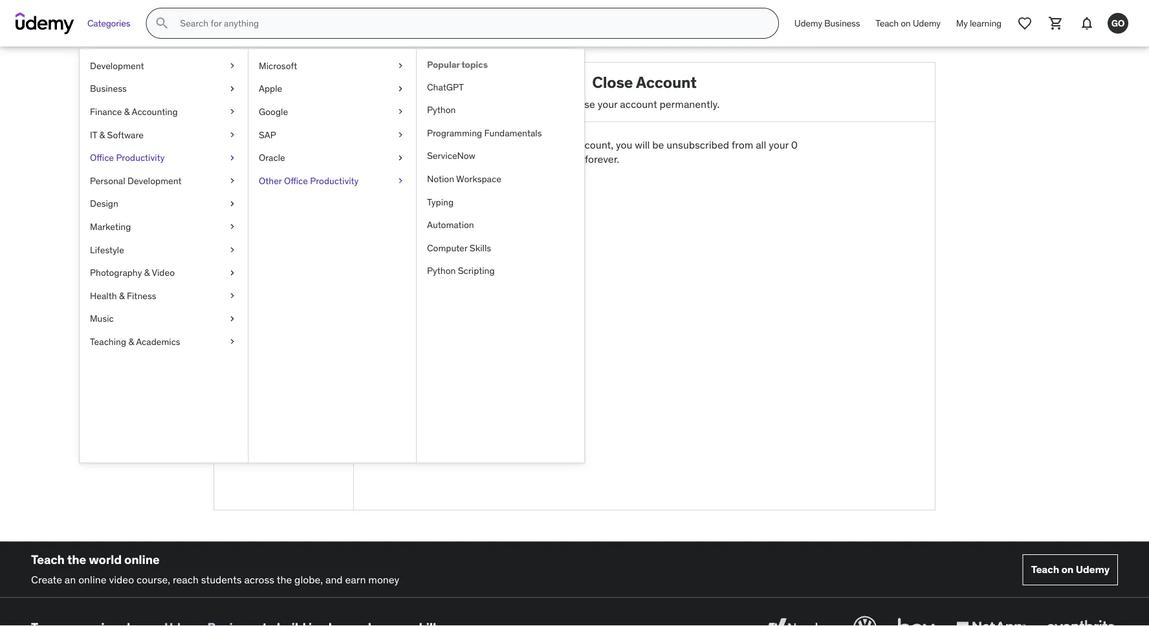 Task type: locate. For each thing, give the bounding box(es) containing it.
python down chatgpt
[[427, 104, 456, 116]]

personal development
[[90, 175, 182, 187]]

your left 0
[[769, 138, 789, 152]]

servicenow
[[427, 150, 475, 162]]

your up account,
[[598, 97, 618, 111]]

&
[[124, 106, 130, 118], [99, 129, 105, 141], [144, 267, 150, 279], [119, 290, 125, 302], [128, 336, 134, 348]]

xsmall image inside it & software link
[[227, 129, 237, 141]]

office
[[90, 152, 114, 164], [284, 175, 308, 187]]

security
[[265, 251, 303, 264]]

0 horizontal spatial on
[[901, 17, 911, 29]]

productivity down the oracle link
[[310, 175, 359, 187]]

1 horizontal spatial teach on udemy
[[1031, 564, 1110, 577]]

xsmall image inside "sap" link
[[395, 129, 406, 141]]

0 vertical spatial go
[[1111, 17, 1125, 29]]

will left lose in the top of the page
[[511, 153, 526, 166]]

photo
[[225, 231, 252, 245]]

and left earn
[[325, 574, 343, 587]]

0 horizontal spatial productivity
[[116, 152, 165, 164]]

0 horizontal spatial and
[[325, 574, 343, 587]]

teach right udemy business
[[876, 17, 899, 29]]

will
[[635, 138, 650, 152], [511, 153, 526, 166]]

on up eventbrite image
[[1061, 564, 1074, 577]]

teach inside teach the world online create an online video course, reach students across the globe, and earn money
[[31, 553, 65, 568]]

development down "office productivity" link
[[127, 175, 182, 187]]

0 vertical spatial account
[[620, 97, 657, 111]]

xsmall image down profile
[[227, 244, 237, 256]]

& left video on the left of page
[[144, 267, 150, 279]]

on for right teach on udemy "link"
[[1061, 564, 1074, 577]]

you
[[506, 138, 522, 152], [616, 138, 632, 152]]

account up permanently.
[[636, 72, 697, 92]]

xsmall image inside personal development link
[[227, 175, 237, 187]]

earn
[[345, 574, 366, 587]]

office down orlando
[[284, 175, 308, 187]]

0 vertical spatial office
[[90, 152, 114, 164]]

udemy
[[794, 17, 822, 29], [913, 17, 941, 29], [1076, 564, 1110, 577]]

1 vertical spatial account
[[487, 186, 526, 199]]

productivity up personal development
[[116, 152, 165, 164]]

other office productivity element
[[416, 49, 584, 463]]

xsmall image inside "health & fitness" link
[[227, 290, 237, 302]]

on for topmost teach on udemy "link"
[[901, 17, 911, 29]]

teach
[[876, 17, 899, 29], [31, 553, 65, 568], [1031, 564, 1059, 577]]

1 vertical spatial teach on udemy
[[1031, 564, 1110, 577]]

1 you from the left
[[506, 138, 522, 152]]

xsmall image inside google link
[[395, 106, 406, 118]]

1 horizontal spatial teach
[[876, 17, 899, 29]]

xsmall image down view
[[227, 221, 237, 233]]

2 vertical spatial account
[[253, 369, 290, 382]]

go
[[1111, 17, 1125, 29], [268, 99, 299, 125]]

xsmall image left microsoft
[[227, 60, 237, 72]]

python down computer
[[427, 265, 456, 277]]

xsmall image
[[227, 60, 237, 72], [227, 83, 237, 95], [395, 129, 406, 141], [395, 152, 406, 164], [227, 221, 237, 233], [227, 244, 237, 256], [227, 267, 237, 279]]

account inside close account close your account permanently.
[[620, 97, 657, 111]]

account,
[[574, 138, 613, 152]]

1 horizontal spatial office
[[284, 175, 308, 187]]

1 vertical spatial on
[[1061, 564, 1074, 577]]

0 vertical spatial the
[[67, 553, 86, 568]]

xsmall image inside 'apple' link
[[395, 83, 406, 95]]

0 vertical spatial teach on udemy
[[876, 17, 941, 29]]

teach on udemy up eventbrite image
[[1031, 564, 1110, 577]]

money
[[368, 574, 399, 587]]

apple link
[[248, 77, 416, 100]]

teach on udemy for topmost teach on udemy "link"
[[876, 17, 941, 29]]

wishlist image
[[1017, 16, 1033, 31]]

xsmall image inside finance & accounting link
[[227, 106, 237, 118]]

development down 'categories' dropdown button at the left of the page
[[90, 60, 144, 71]]

1 horizontal spatial on
[[1061, 564, 1074, 577]]

2 horizontal spatial teach
[[1031, 564, 1059, 577]]

0 horizontal spatial go
[[268, 99, 299, 125]]

typing
[[427, 196, 454, 208]]

account up the 'be'
[[620, 97, 657, 111]]

your inside close account close your account permanently.
[[598, 97, 618, 111]]

0 vertical spatial online
[[124, 553, 160, 568]]

sap
[[259, 129, 276, 141]]

teach on udemy for right teach on udemy "link"
[[1031, 564, 1110, 577]]

notion workspace
[[427, 173, 501, 185]]

access
[[550, 153, 582, 166]]

1 horizontal spatial your
[[598, 97, 618, 111]]

xsmall image for oracle
[[395, 152, 406, 164]]

from
[[732, 138, 753, 152]]

teach on udemy link up eventbrite image
[[1023, 555, 1118, 586]]

0 horizontal spatial teach
[[31, 553, 65, 568]]

permanently.
[[660, 97, 720, 111]]

scripting
[[458, 265, 495, 277]]

xsmall image for microsoft
[[395, 60, 406, 72]]

you up forever.
[[616, 138, 632, 152]]

0 horizontal spatial account
[[253, 369, 290, 382]]

account
[[636, 72, 697, 92], [225, 251, 263, 264]]

1 vertical spatial business
[[90, 83, 127, 95]]

& right teaching
[[128, 336, 134, 348]]

create
[[31, 574, 62, 587]]

1 horizontal spatial account
[[636, 72, 697, 92]]

& for software
[[99, 129, 105, 141]]

teaching & academics link
[[80, 331, 248, 354]]

xsmall image
[[395, 60, 406, 72], [395, 83, 406, 95], [227, 106, 237, 118], [395, 106, 406, 118], [227, 129, 237, 141], [227, 152, 237, 164], [227, 175, 237, 187], [395, 175, 406, 187], [227, 198, 237, 210], [227, 290, 237, 302], [227, 313, 237, 326], [227, 336, 237, 349]]

account down workspace
[[487, 186, 526, 199]]

and inside teach the world online create an online video course, reach students across the globe, and earn money
[[325, 574, 343, 587]]

xsmall image inside lifestyle link
[[227, 244, 237, 256]]

0 horizontal spatial business
[[90, 83, 127, 95]]

close account
[[458, 186, 526, 199]]

the left globe, in the left of the page
[[277, 574, 292, 587]]

account down photo
[[225, 251, 263, 264]]

programming fundamentals link
[[417, 122, 584, 145]]

clients
[[243, 349, 274, 363]]

teach for right teach on udemy "link"
[[1031, 564, 1059, 577]]

warning:
[[450, 138, 495, 152]]

teach on udemy left my
[[876, 17, 941, 29]]

1 horizontal spatial account
[[487, 186, 526, 199]]

other office productivity
[[259, 175, 359, 187]]

1 python from the top
[[427, 104, 456, 116]]

1 vertical spatial and
[[325, 574, 343, 587]]

teach up create
[[31, 553, 65, 568]]

udemy business link
[[787, 8, 868, 39]]

video
[[152, 267, 175, 279]]

1 horizontal spatial go
[[1111, 17, 1125, 29]]

xsmall image left 'apple'
[[227, 83, 237, 95]]

netapp image
[[954, 614, 1028, 627]]

oracle link
[[248, 146, 416, 169]]

teach up eventbrite image
[[1031, 564, 1059, 577]]

your for account
[[598, 97, 618, 111]]

2 python from the top
[[427, 265, 456, 277]]

0 horizontal spatial online
[[78, 574, 106, 587]]

if you close your account, you will be unsubscribed from all your 0 courses, and will lose access forever.
[[450, 138, 798, 166]]

finance & accounting
[[90, 106, 178, 118]]

xsmall image for business
[[227, 83, 237, 95]]

2 horizontal spatial account
[[620, 97, 657, 111]]

1 horizontal spatial will
[[635, 138, 650, 152]]

account down the api clients link
[[253, 369, 290, 382]]

0 vertical spatial on
[[901, 17, 911, 29]]

1 vertical spatial office
[[284, 175, 308, 187]]

0 horizontal spatial you
[[506, 138, 522, 152]]

xsmall image for photography & video
[[227, 267, 237, 279]]

you right if
[[506, 138, 522, 152]]

and for online
[[325, 574, 343, 587]]

xsmall image inside design link
[[227, 198, 237, 210]]

teach on udemy link left my
[[868, 8, 948, 39]]

xsmall image inside the business link
[[227, 83, 237, 95]]

online up course,
[[124, 553, 160, 568]]

0 vertical spatial python
[[427, 104, 456, 116]]

python scripting link
[[417, 260, 584, 283]]

udemy for right teach on udemy "link"
[[1076, 564, 1110, 577]]

servicenow link
[[417, 145, 584, 168]]

0 horizontal spatial teach on udemy link
[[868, 8, 948, 39]]

shopping cart with 0 items image
[[1048, 16, 1064, 31]]

other office productivity link
[[248, 169, 416, 193]]

close inside view public profile profile photo account security subscriptions payment methods privacy notifications api clients close account
[[225, 369, 251, 382]]

topics
[[461, 59, 488, 71]]

marketing link
[[80, 216, 248, 239]]

& for fitness
[[119, 290, 125, 302]]

1 vertical spatial python
[[427, 265, 456, 277]]

profile
[[225, 212, 254, 225]]

chatgpt link
[[417, 76, 584, 99]]

online right an
[[78, 574, 106, 587]]

0 horizontal spatial account
[[225, 251, 263, 264]]

orlando
[[277, 160, 315, 174]]

python for python scripting
[[427, 265, 456, 277]]

0 vertical spatial will
[[635, 138, 650, 152]]

0 vertical spatial development
[[90, 60, 144, 71]]

popular
[[427, 59, 460, 71]]

close account button
[[450, 177, 534, 208]]

productivity
[[116, 152, 165, 164], [310, 175, 359, 187]]

xsmall image for music
[[227, 313, 237, 326]]

0 horizontal spatial will
[[511, 153, 526, 166]]

xsmall image inside the oracle link
[[395, 152, 406, 164]]

gary orlando
[[252, 160, 315, 174]]

xsmall image for design
[[227, 198, 237, 210]]

python scripting
[[427, 265, 495, 277]]

xsmall image up payment
[[227, 267, 237, 279]]

1 horizontal spatial udemy
[[913, 17, 941, 29]]

notifications image
[[1079, 16, 1095, 31]]

xsmall image inside "office productivity" link
[[227, 152, 237, 164]]

teach on udemy link
[[868, 8, 948, 39], [1023, 555, 1118, 586]]

music
[[90, 313, 114, 325]]

google link
[[248, 100, 416, 123]]

1 vertical spatial teach on udemy link
[[1023, 555, 1118, 586]]

1 vertical spatial account
[[225, 251, 263, 264]]

apple
[[259, 83, 282, 95]]

xsmall image inside the music link
[[227, 313, 237, 326]]

1 vertical spatial the
[[277, 574, 292, 587]]

0 horizontal spatial office
[[90, 152, 114, 164]]

your up access
[[552, 138, 571, 152]]

go right notifications icon
[[1111, 17, 1125, 29]]

office inside "office productivity" link
[[90, 152, 114, 164]]

xsmall image left servicenow
[[395, 152, 406, 164]]

account inside view public profile profile photo account security subscriptions payment methods privacy notifications api clients close account
[[253, 369, 290, 382]]

1 horizontal spatial productivity
[[310, 175, 359, 187]]

0 horizontal spatial your
[[552, 138, 571, 152]]

on left my
[[901, 17, 911, 29]]

notifications link
[[214, 327, 353, 346]]

xsmall image inside microsoft link
[[395, 60, 406, 72]]

1 horizontal spatial you
[[616, 138, 632, 152]]

go down 'apple'
[[268, 99, 299, 125]]

will left the 'be'
[[635, 138, 650, 152]]

your
[[598, 97, 618, 111], [552, 138, 571, 152], [769, 138, 789, 152]]

across
[[244, 574, 274, 587]]

python
[[427, 104, 456, 116], [427, 265, 456, 277]]

xsmall image inside marketing link
[[227, 221, 237, 233]]

2 horizontal spatial udemy
[[1076, 564, 1110, 577]]

go link
[[1103, 8, 1134, 39]]

close
[[592, 72, 633, 92], [569, 97, 595, 111], [458, 186, 485, 199], [225, 369, 251, 382]]

& right it
[[99, 129, 105, 141]]

an
[[65, 574, 76, 587]]

the up an
[[67, 553, 86, 568]]

0 vertical spatial business
[[824, 17, 860, 29]]

online
[[124, 553, 160, 568], [78, 574, 106, 587]]

xsmall image inside photography & video link
[[227, 267, 237, 279]]

personal development link
[[80, 169, 248, 193]]

photo link
[[214, 228, 353, 248]]

1 horizontal spatial business
[[824, 17, 860, 29]]

0 vertical spatial account
[[636, 72, 697, 92]]

0 vertical spatial and
[[492, 153, 509, 166]]

xsmall image inside teaching & academics link
[[227, 336, 237, 349]]

1 horizontal spatial the
[[277, 574, 292, 587]]

close
[[525, 138, 549, 152]]

programming
[[427, 127, 482, 139]]

python for python
[[427, 104, 456, 116]]

workspace
[[456, 173, 501, 185]]

xsmall image left programming in the top left of the page
[[395, 129, 406, 141]]

1 horizontal spatial online
[[124, 553, 160, 568]]

xsmall image inside development "link"
[[227, 60, 237, 72]]

office up personal
[[90, 152, 114, 164]]

1 vertical spatial online
[[78, 574, 106, 587]]

and inside if you close your account, you will be unsubscribed from all your 0 courses, and will lose access forever.
[[492, 153, 509, 166]]

xsmall image for apple
[[395, 83, 406, 95]]

on
[[901, 17, 911, 29], [1061, 564, 1074, 577]]

skills
[[470, 242, 491, 254]]

automation
[[427, 219, 474, 231]]

& right finance
[[124, 106, 130, 118]]

oracle
[[259, 152, 285, 164]]

xsmall image for finance & accounting
[[227, 106, 237, 118]]

1 horizontal spatial and
[[492, 153, 509, 166]]

and for your
[[492, 153, 509, 166]]

0 horizontal spatial teach on udemy
[[876, 17, 941, 29]]

xsmall image for development
[[227, 60, 237, 72]]

& right "health" at the left of page
[[119, 290, 125, 302]]

xsmall image inside the other office productivity link
[[395, 175, 406, 187]]

& for accounting
[[124, 106, 130, 118]]

it
[[90, 129, 97, 141]]

and down if
[[492, 153, 509, 166]]



Task type: describe. For each thing, give the bounding box(es) containing it.
students
[[201, 574, 242, 587]]

xsmall image for teaching & academics
[[227, 336, 237, 349]]

it & software link
[[80, 123, 248, 146]]

Search for anything text field
[[178, 12, 763, 34]]

teaching
[[90, 336, 126, 348]]

other
[[259, 175, 282, 187]]

it & software
[[90, 129, 144, 141]]

udemy image
[[16, 12, 74, 34]]

xsmall image for other office productivity
[[395, 175, 406, 187]]

lifestyle link
[[80, 239, 248, 262]]

my learning
[[956, 17, 1002, 29]]

health
[[90, 290, 117, 302]]

profile
[[280, 192, 309, 205]]

unsubscribed
[[667, 138, 729, 152]]

udemy business
[[794, 17, 860, 29]]

view
[[225, 192, 247, 205]]

xsmall image for it & software
[[227, 129, 237, 141]]

computer
[[427, 242, 467, 254]]

close account close your account permanently.
[[569, 72, 720, 111]]

sap link
[[248, 123, 416, 146]]

all
[[756, 138, 766, 152]]

notifications
[[225, 330, 283, 343]]

xsmall image for personal development
[[227, 175, 237, 187]]

eventbrite image
[[1044, 614, 1118, 627]]

globe,
[[294, 574, 323, 587]]

microsoft link
[[248, 54, 416, 77]]

teach for topmost teach on udemy "link"
[[876, 17, 899, 29]]

fitness
[[127, 290, 156, 302]]

& for video
[[144, 267, 150, 279]]

marketing
[[90, 221, 131, 233]]

photography
[[90, 267, 142, 279]]

xsmall image for google
[[395, 106, 406, 118]]

public
[[249, 192, 277, 205]]

if
[[497, 138, 503, 152]]

photography & video
[[90, 267, 175, 279]]

typing link
[[417, 191, 584, 214]]

2 horizontal spatial your
[[769, 138, 789, 152]]

xsmall image for office productivity
[[227, 152, 237, 164]]

submit search image
[[154, 16, 170, 31]]

lose
[[529, 153, 548, 166]]

0 horizontal spatial the
[[67, 553, 86, 568]]

microsoft
[[259, 60, 297, 71]]

office productivity link
[[80, 146, 248, 169]]

automation link
[[417, 214, 584, 237]]

1 horizontal spatial teach on udemy link
[[1023, 555, 1118, 586]]

photography & video link
[[80, 262, 248, 285]]

teaching & academics
[[90, 336, 180, 348]]

notion workspace link
[[417, 168, 584, 191]]

business link
[[80, 77, 248, 100]]

teach the world online create an online video course, reach students across the globe, and earn money
[[31, 553, 399, 587]]

accounting
[[132, 106, 178, 118]]

development link
[[80, 54, 248, 77]]

categories button
[[80, 8, 138, 39]]

nasdaq image
[[761, 614, 835, 627]]

account security link
[[214, 248, 353, 268]]

box image
[[895, 614, 938, 627]]

xsmall image for lifestyle
[[227, 244, 237, 256]]

go inside go link
[[1111, 17, 1125, 29]]

subscriptions link
[[214, 268, 353, 287]]

your for you
[[552, 138, 571, 152]]

gary
[[252, 160, 274, 174]]

software
[[107, 129, 144, 141]]

account inside close account close your account permanently.
[[636, 72, 697, 92]]

0 vertical spatial productivity
[[116, 152, 165, 164]]

fundamentals
[[484, 127, 542, 139]]

privacy
[[225, 310, 258, 323]]

close inside button
[[458, 186, 485, 199]]

reach
[[173, 574, 199, 587]]

0
[[791, 138, 798, 152]]

xsmall image for health & fitness
[[227, 290, 237, 302]]

office inside the other office productivity link
[[284, 175, 308, 187]]

forever.
[[585, 153, 619, 166]]

design link
[[80, 193, 248, 216]]

development inside "link"
[[90, 60, 144, 71]]

2 you from the left
[[616, 138, 632, 152]]

academics
[[136, 336, 180, 348]]

categories
[[87, 17, 130, 29]]

health & fitness link
[[80, 285, 248, 308]]

lifestyle
[[90, 244, 124, 256]]

0 vertical spatial teach on udemy link
[[868, 8, 948, 39]]

xsmall image for marketing
[[227, 221, 237, 233]]

office productivity
[[90, 152, 165, 164]]

view public profile profile photo account security subscriptions payment methods privacy notifications api clients close account
[[225, 192, 309, 382]]

design
[[90, 198, 118, 210]]

computer skills
[[427, 242, 491, 254]]

courses,
[[450, 153, 489, 166]]

udemy for topmost teach on udemy "link"
[[913, 17, 941, 29]]

account inside view public profile profile photo account security subscriptions payment methods privacy notifications api clients close account
[[225, 251, 263, 264]]

payment
[[225, 290, 265, 304]]

1 vertical spatial development
[[127, 175, 182, 187]]

my learning link
[[948, 8, 1009, 39]]

computer skills link
[[417, 237, 584, 260]]

be
[[652, 138, 664, 152]]

subscriptions
[[225, 271, 288, 284]]

account inside button
[[487, 186, 526, 199]]

volkswagen image
[[851, 614, 879, 627]]

privacy link
[[214, 307, 353, 327]]

payment methods link
[[214, 287, 353, 307]]

music link
[[80, 308, 248, 331]]

finance
[[90, 106, 122, 118]]

personal
[[90, 175, 125, 187]]

0 horizontal spatial udemy
[[794, 17, 822, 29]]

1 vertical spatial go
[[268, 99, 299, 125]]

1 vertical spatial will
[[511, 153, 526, 166]]

finance & accounting link
[[80, 100, 248, 123]]

chatgpt
[[427, 81, 464, 93]]

notion
[[427, 173, 454, 185]]

xsmall image for sap
[[395, 129, 406, 141]]

& for academics
[[128, 336, 134, 348]]

1 vertical spatial productivity
[[310, 175, 359, 187]]



Task type: vqa. For each thing, say whether or not it's contained in the screenshot.
this corresponding to Preview
no



